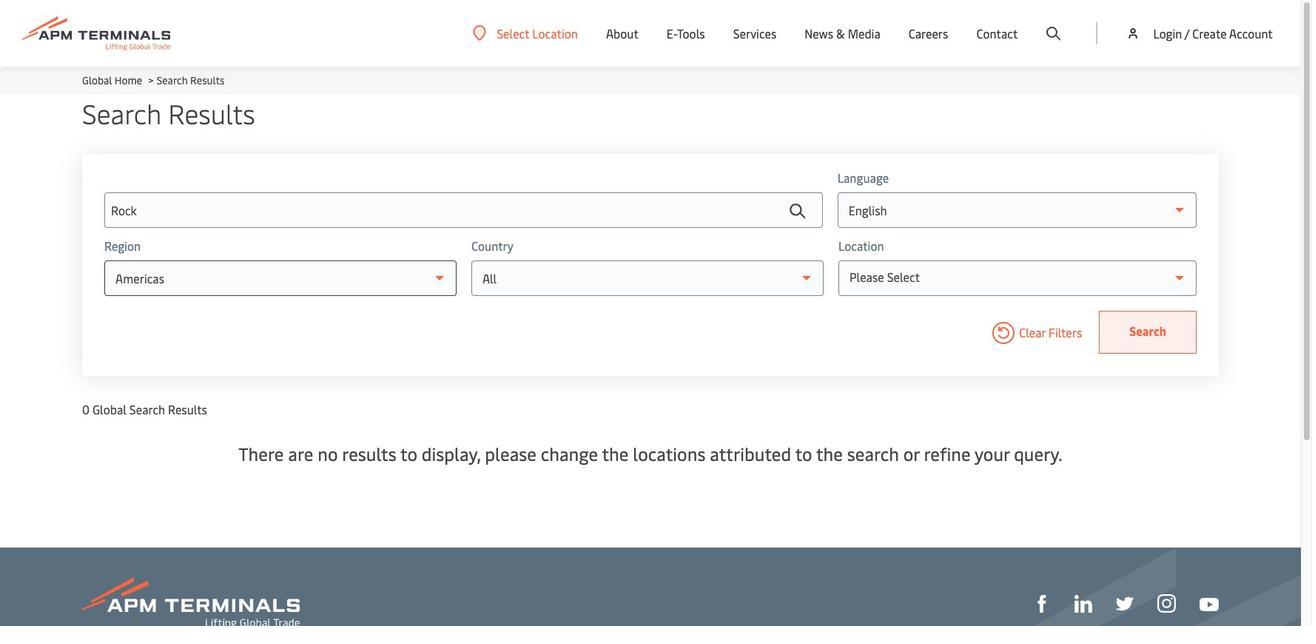 Task type: vqa. For each thing, say whether or not it's contained in the screenshot.
THE NO
yes



Task type: describe. For each thing, give the bounding box(es) containing it.
0 vertical spatial global
[[82, 73, 112, 87]]

search button
[[1100, 311, 1197, 354]]

language
[[838, 170, 889, 186]]

&
[[837, 25, 845, 41]]

1 vertical spatial location
[[839, 238, 885, 254]]

1 horizontal spatial select
[[888, 269, 920, 285]]

search
[[848, 442, 900, 466]]

1 the from the left
[[602, 442, 629, 466]]

/
[[1185, 25, 1190, 41]]

clear filters button
[[989, 311, 1083, 354]]

contact button
[[977, 0, 1018, 67]]

attributed
[[710, 442, 792, 466]]

e-
[[667, 25, 677, 41]]

or
[[904, 442, 920, 466]]

home
[[115, 73, 142, 87]]

linkedin__x28_alt_x29__3_ link
[[1075, 594, 1093, 613]]

locations
[[633, 442, 706, 466]]

are
[[288, 442, 313, 466]]

1 vertical spatial global
[[92, 401, 127, 418]]

login
[[1154, 25, 1183, 41]]

linkedin image
[[1075, 595, 1093, 613]]

contact
[[977, 25, 1018, 41]]

0 horizontal spatial select
[[497, 25, 530, 41]]

query.
[[1015, 442, 1063, 466]]

0 vertical spatial results
[[190, 73, 225, 87]]

global home > search results
[[82, 73, 225, 87]]

facebook image
[[1034, 595, 1051, 613]]

e-tools
[[667, 25, 705, 41]]

news & media
[[805, 25, 881, 41]]

clear filters
[[1020, 324, 1083, 341]]

please
[[485, 442, 537, 466]]

filters
[[1049, 324, 1083, 341]]

clear
[[1020, 324, 1046, 341]]

media
[[848, 25, 881, 41]]

create
[[1193, 25, 1227, 41]]

there are no results to display, please change the locations attributed to the search or refine your query.
[[239, 442, 1063, 466]]

fill 44 link
[[1117, 594, 1134, 613]]

0  global search results
[[82, 401, 207, 418]]

careers button
[[909, 0, 949, 67]]

change
[[541, 442, 598, 466]]



Task type: locate. For each thing, give the bounding box(es) containing it.
Page number field
[[1150, 495, 1174, 518]]

1 to from the left
[[401, 442, 418, 466]]

the
[[602, 442, 629, 466], [817, 442, 843, 466]]

global home link
[[82, 73, 142, 87]]

the right change
[[602, 442, 629, 466]]

display,
[[422, 442, 481, 466]]

login / create account
[[1154, 25, 1274, 41]]

please
[[850, 269, 885, 285]]

you tube link
[[1200, 594, 1219, 613]]

>
[[148, 73, 154, 87]]

login / create account link
[[1126, 0, 1274, 67]]

careers
[[909, 25, 949, 41]]

2 to from the left
[[796, 442, 813, 466]]

news & media button
[[805, 0, 881, 67]]

1 vertical spatial select
[[888, 269, 920, 285]]

tools
[[677, 25, 705, 41]]

Search query input text field
[[104, 193, 823, 228]]

results
[[190, 73, 225, 87], [168, 95, 255, 131], [168, 401, 207, 418]]

your
[[975, 442, 1010, 466]]

0 horizontal spatial to
[[401, 442, 418, 466]]

news
[[805, 25, 834, 41]]

services
[[733, 25, 777, 41]]

about button
[[606, 0, 639, 67]]

2 vertical spatial results
[[168, 401, 207, 418]]

to
[[401, 442, 418, 466], [796, 442, 813, 466]]

apmt footer logo image
[[82, 578, 300, 626]]

select
[[497, 25, 530, 41], [888, 269, 920, 285]]

instagram link
[[1158, 593, 1177, 613]]

0
[[82, 401, 90, 418]]

0 vertical spatial location
[[533, 25, 578, 41]]

e-tools button
[[667, 0, 705, 67]]

to right results
[[401, 442, 418, 466]]

account
[[1230, 25, 1274, 41]]

no
[[318, 442, 338, 466]]

search inside search button
[[1130, 323, 1167, 339]]

0 horizontal spatial the
[[602, 442, 629, 466]]

region
[[104, 238, 141, 254]]

please select
[[850, 269, 920, 285]]

location left the about at the left
[[533, 25, 578, 41]]

0 horizontal spatial location
[[533, 25, 578, 41]]

2 the from the left
[[817, 442, 843, 466]]

1 horizontal spatial to
[[796, 442, 813, 466]]

location up the please
[[839, 238, 885, 254]]

search results
[[82, 95, 255, 131]]

twitter image
[[1117, 595, 1134, 613]]

1 vertical spatial results
[[168, 95, 255, 131]]

search
[[157, 73, 188, 87], [82, 95, 161, 131], [1130, 323, 1167, 339], [129, 401, 165, 418]]

services button
[[733, 0, 777, 67]]

the left search
[[817, 442, 843, 466]]

global left home
[[82, 73, 112, 87]]

about
[[606, 25, 639, 41]]

shape link
[[1034, 594, 1051, 613]]

0 vertical spatial select
[[497, 25, 530, 41]]

select location
[[497, 25, 578, 41]]

results
[[342, 442, 397, 466]]

refine
[[924, 442, 971, 466]]

select location button
[[473, 25, 578, 41]]

instagram image
[[1158, 595, 1177, 613]]

there
[[239, 442, 284, 466]]

country
[[472, 238, 514, 254]]

youtube image
[[1200, 598, 1219, 611]]

to right attributed
[[796, 442, 813, 466]]

global
[[82, 73, 112, 87], [92, 401, 127, 418]]

location
[[533, 25, 578, 41], [839, 238, 885, 254]]

1 horizontal spatial location
[[839, 238, 885, 254]]

1 horizontal spatial the
[[817, 442, 843, 466]]

global right 0
[[92, 401, 127, 418]]



